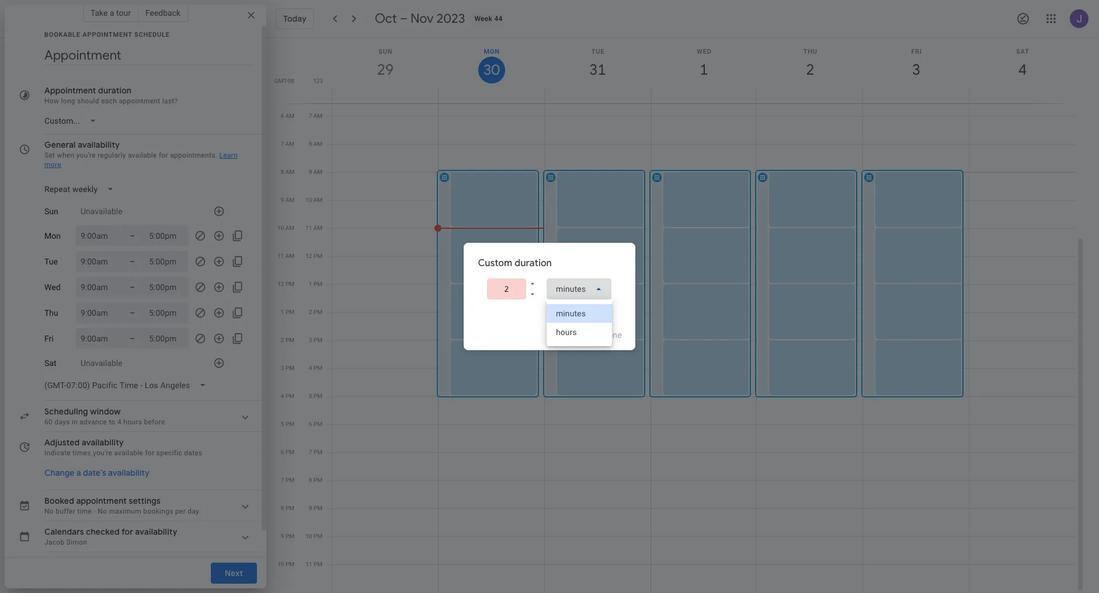 Task type: locate. For each thing, give the bounding box(es) containing it.
0 vertical spatial 3 pm
[[309, 337, 323, 344]]

0 vertical spatial 7 am
[[309, 113, 323, 119]]

0 horizontal spatial 6 pm
[[281, 449, 294, 456]]

1 horizontal spatial duration
[[515, 258, 552, 269]]

oct
[[375, 11, 397, 27]]

available
[[128, 151, 157, 160], [114, 449, 143, 458]]

1 vertical spatial 2
[[281, 337, 284, 344]]

1 horizontal spatial 12 pm
[[306, 253, 323, 259]]

1 vertical spatial 8 pm
[[281, 505, 294, 512]]

a left tour at the top
[[110, 8, 114, 18]]

0 vertical spatial unavailable
[[81, 207, 123, 216]]

1 horizontal spatial 4
[[309, 365, 312, 372]]

available inside adjusted availability indicate times you're available for specific dates
[[114, 449, 143, 458]]

8
[[309, 141, 312, 147], [281, 169, 284, 175], [309, 477, 312, 484], [281, 505, 284, 512]]

0 vertical spatial 10 am
[[306, 197, 323, 203]]

10 pm
[[306, 533, 323, 540], [278, 562, 294, 568]]

1 vertical spatial 7 pm
[[281, 477, 294, 484]]

0 horizontal spatial 3 pm
[[281, 365, 294, 372]]

11
[[306, 225, 312, 231], [278, 253, 284, 259], [306, 562, 312, 568]]

adjusted
[[44, 438, 80, 448]]

2 column header from the left
[[438, 38, 545, 103]]

0 vertical spatial a
[[110, 8, 114, 18]]

1 vertical spatial 9 am
[[281, 197, 294, 203]]

custom duration
[[478, 258, 552, 269]]

a left date's at bottom
[[76, 468, 81, 479]]

0 horizontal spatial 2
[[281, 337, 284, 344]]

Add title text field
[[44, 47, 252, 64]]

7 am right 6 am at left top
[[309, 113, 323, 119]]

4
[[309, 365, 312, 372], [281, 393, 284, 400]]

general
[[44, 140, 76, 150]]

0 vertical spatial 10 pm
[[306, 533, 323, 540]]

0 vertical spatial 9 pm
[[309, 505, 323, 512]]

nov
[[411, 11, 434, 27]]

duration inside appointment duration how long should each appointment last?
[[98, 85, 132, 96]]

sat
[[44, 359, 56, 368]]

11 am
[[306, 225, 323, 231], [278, 253, 294, 259]]

2023
[[437, 11, 465, 27]]

today
[[283, 13, 307, 24]]

0 horizontal spatial 2 pm
[[281, 337, 294, 344]]

grid containing gmt-08
[[271, 38, 1086, 594]]

2
[[309, 309, 312, 316], [281, 337, 284, 344]]

0 horizontal spatial 8 pm
[[281, 505, 294, 512]]

0 horizontal spatial 7 am
[[281, 141, 294, 147]]

1 horizontal spatial 10 am
[[306, 197, 323, 203]]

available right "regularly"
[[128, 151, 157, 160]]

1 horizontal spatial 8 am
[[309, 141, 323, 147]]

1 horizontal spatial 2
[[309, 309, 312, 316]]

column header
[[332, 38, 439, 103], [438, 38, 545, 103], [544, 38, 651, 103], [651, 38, 758, 103], [757, 38, 864, 103], [863, 38, 970, 103], [969, 38, 1076, 103]]

9 am
[[309, 169, 323, 175], [281, 197, 294, 203]]

change
[[44, 468, 74, 479]]

unavailable right sun
[[81, 207, 123, 216]]

duration up duration in minutes number field
[[515, 258, 552, 269]]

you're
[[76, 151, 96, 160], [93, 449, 112, 458]]

08
[[288, 78, 294, 84]]

indicate
[[44, 449, 71, 458]]

sun
[[44, 207, 58, 216]]

you're up change a date's availability
[[93, 449, 112, 458]]

1 horizontal spatial 9 am
[[309, 169, 323, 175]]

grid
[[271, 38, 1086, 594]]

a inside take a tour button
[[110, 8, 114, 18]]

1 horizontal spatial 2 pm
[[309, 309, 323, 316]]

learn more
[[44, 151, 238, 169]]

1 horizontal spatial for
[[159, 151, 168, 160]]

availability up times
[[82, 438, 124, 448]]

7
[[309, 113, 312, 119], [281, 141, 284, 147], [309, 449, 312, 456], [281, 477, 284, 484]]

1 horizontal spatial 10 pm
[[306, 533, 323, 540]]

0 vertical spatial 5
[[309, 393, 312, 400]]

10
[[306, 197, 312, 203], [278, 225, 284, 231], [306, 533, 312, 540], [278, 562, 284, 568]]

1 vertical spatial 3 pm
[[281, 365, 294, 372]]

next
[[225, 569, 243, 579]]

1 vertical spatial 5 pm
[[281, 421, 294, 428]]

thu
[[44, 309, 58, 318]]

8 pm
[[309, 477, 323, 484], [281, 505, 294, 512]]

appointment
[[119, 97, 160, 105]]

pm
[[314, 253, 323, 259], [286, 281, 294, 287], [314, 281, 323, 287], [286, 309, 294, 316], [314, 309, 323, 316], [286, 337, 294, 344], [314, 337, 323, 344], [286, 365, 294, 372], [314, 365, 323, 372], [286, 393, 294, 400], [314, 393, 323, 400], [286, 421, 294, 428], [314, 421, 323, 428], [286, 449, 294, 456], [314, 449, 323, 456], [286, 477, 294, 484], [314, 477, 323, 484], [286, 505, 294, 512], [314, 505, 323, 512], [286, 533, 294, 540], [314, 533, 323, 540], [286, 562, 294, 568], [314, 562, 323, 568]]

duration
[[98, 85, 132, 96], [515, 258, 552, 269]]

set
[[44, 151, 55, 160]]

duration inside dialog
[[515, 258, 552, 269]]

None field
[[547, 279, 612, 300]]

0 vertical spatial 2
[[309, 309, 312, 316]]

0 vertical spatial 12 pm
[[306, 253, 323, 259]]

0 vertical spatial 9 am
[[309, 169, 323, 175]]

1 vertical spatial 12 pm
[[278, 281, 294, 287]]

0 vertical spatial 1
[[309, 281, 312, 287]]

how
[[44, 97, 59, 105]]

unavailable
[[81, 207, 123, 216], [81, 359, 123, 368]]

2 vertical spatial 11
[[306, 562, 312, 568]]

last?
[[162, 97, 178, 105]]

6 pm
[[309, 421, 323, 428], [281, 449, 294, 456]]

1 vertical spatial 5
[[281, 421, 284, 428]]

option
[[547, 304, 613, 323], [547, 323, 613, 342]]

custom duration dialog
[[464, 243, 636, 351]]

0 horizontal spatial 5 pm
[[281, 421, 294, 428]]

8 am
[[309, 141, 323, 147], [281, 169, 294, 175]]

for left 'appointments.'
[[159, 151, 168, 160]]

1 vertical spatial for
[[145, 449, 155, 458]]

0 horizontal spatial 8 am
[[281, 169, 294, 175]]

1 horizontal spatial 12
[[306, 253, 312, 259]]

1 horizontal spatial 11 am
[[306, 225, 323, 231]]

7 pm
[[309, 449, 323, 456], [281, 477, 294, 484]]

1 vertical spatial availability
[[82, 438, 124, 448]]

0 horizontal spatial 10 pm
[[278, 562, 294, 568]]

0 horizontal spatial 3
[[281, 365, 284, 372]]

more
[[44, 161, 61, 169]]

feedback
[[145, 8, 181, 18]]

1 vertical spatial 9 pm
[[281, 533, 294, 540]]

1 vertical spatial 7 am
[[281, 141, 294, 147]]

1 horizontal spatial 5 pm
[[309, 393, 323, 400]]

for left 'specific'
[[145, 449, 155, 458]]

0 horizontal spatial 4 pm
[[281, 393, 294, 400]]

2 unavailable from the top
[[81, 359, 123, 368]]

tour
[[116, 8, 131, 18]]

learn
[[219, 151, 238, 160]]

1 vertical spatial duration
[[515, 258, 552, 269]]

0 vertical spatial available
[[128, 151, 157, 160]]

0 horizontal spatial 7 pm
[[281, 477, 294, 484]]

1 vertical spatial available
[[114, 449, 143, 458]]

2 vertical spatial availability
[[108, 468, 150, 479]]

1 vertical spatial you're
[[93, 449, 112, 458]]

0 vertical spatial 2 pm
[[309, 309, 323, 316]]

each
[[101, 97, 117, 105]]

0 vertical spatial availability
[[78, 140, 120, 150]]

bookable
[[44, 31, 81, 39]]

take a tour button
[[83, 4, 138, 22]]

123
[[313, 78, 323, 84]]

duration for custom
[[515, 258, 552, 269]]

1 vertical spatial a
[[76, 468, 81, 479]]

0 vertical spatial you're
[[76, 151, 96, 160]]

5 pm
[[309, 393, 323, 400], [281, 421, 294, 428]]

5 column header from the left
[[757, 38, 864, 103]]

1 horizontal spatial 3
[[309, 337, 312, 344]]

0 vertical spatial 6 pm
[[309, 421, 323, 428]]

availability down adjusted availability indicate times you're available for specific dates
[[108, 468, 150, 479]]

1 horizontal spatial 4 pm
[[309, 365, 323, 372]]

1 horizontal spatial 1 pm
[[309, 281, 323, 287]]

12 pm
[[306, 253, 323, 259], [278, 281, 294, 287]]

a inside change a date's availability button
[[76, 468, 81, 479]]

1
[[309, 281, 312, 287], [281, 309, 284, 316]]

a
[[110, 8, 114, 18], [76, 468, 81, 479]]

9 pm
[[309, 505, 323, 512], [281, 533, 294, 540]]

for
[[159, 151, 168, 160], [145, 449, 155, 458]]

–
[[400, 11, 408, 27], [130, 231, 135, 241], [130, 257, 135, 266], [130, 283, 135, 292], [130, 309, 135, 318], [130, 334, 135, 344]]

availability up "regularly"
[[78, 140, 120, 150]]

2 pm
[[309, 309, 323, 316], [281, 337, 294, 344]]

cancel
[[557, 330, 583, 341]]

1 vertical spatial 12
[[278, 281, 284, 287]]

0 horizontal spatial a
[[76, 468, 81, 479]]

10 pm up the 11 pm
[[306, 533, 323, 540]]

availability inside adjusted availability indicate times you're available for specific dates
[[82, 438, 124, 448]]

0 horizontal spatial 5
[[281, 421, 284, 428]]

unavailable right sat
[[81, 359, 123, 368]]

4 column header from the left
[[651, 38, 758, 103]]

1 horizontal spatial 5
[[309, 393, 312, 400]]

1 horizontal spatial 7 am
[[309, 113, 323, 119]]

12
[[306, 253, 312, 259], [278, 281, 284, 287]]

duration up 'each'
[[98, 85, 132, 96]]

6
[[281, 113, 284, 119], [309, 421, 312, 428], [281, 449, 284, 456]]

3 pm
[[309, 337, 323, 344], [281, 365, 294, 372]]

5
[[309, 393, 312, 400], [281, 421, 284, 428]]

1 unavailable from the top
[[81, 207, 123, 216]]

2 option from the top
[[547, 323, 613, 342]]

1 vertical spatial 6 pm
[[281, 449, 294, 456]]

0 vertical spatial 6
[[281, 113, 284, 119]]

10 am
[[306, 197, 323, 203], [278, 225, 294, 231]]

1 vertical spatial 1 pm
[[281, 309, 294, 316]]

1 pm
[[309, 281, 323, 287], [281, 309, 294, 316]]

1 column header from the left
[[332, 38, 439, 103]]

1 horizontal spatial 3 pm
[[309, 337, 323, 344]]

1 horizontal spatial 9 pm
[[309, 505, 323, 512]]

availability for general
[[78, 140, 120, 150]]

am
[[286, 113, 294, 119], [314, 113, 323, 119], [286, 141, 294, 147], [314, 141, 323, 147], [286, 169, 294, 175], [314, 169, 323, 175], [286, 197, 294, 203], [314, 197, 323, 203], [286, 225, 294, 231], [314, 225, 323, 231], [286, 253, 294, 259]]

1 vertical spatial unavailable
[[81, 359, 123, 368]]

availability
[[78, 140, 120, 150], [82, 438, 124, 448], [108, 468, 150, 479]]

10 pm left the 11 pm
[[278, 562, 294, 568]]

7 am down 6 am at left top
[[281, 141, 294, 147]]

next button
[[211, 563, 257, 584]]

3
[[309, 337, 312, 344], [281, 365, 284, 372]]

0 vertical spatial 11
[[306, 225, 312, 231]]

available up change a date's availability button
[[114, 449, 143, 458]]

11 pm
[[306, 562, 323, 568]]

appointment
[[83, 31, 132, 39]]

– for thu
[[130, 309, 135, 318]]

you're down the general availability
[[76, 151, 96, 160]]

9
[[309, 169, 312, 175], [281, 197, 284, 203], [309, 505, 312, 512], [281, 533, 284, 540]]

unavailable for sat
[[81, 359, 123, 368]]

7 am
[[309, 113, 323, 119], [281, 141, 294, 147]]

1 vertical spatial 4 pm
[[281, 393, 294, 400]]

0 horizontal spatial duration
[[98, 85, 132, 96]]



Task type: vqa. For each thing, say whether or not it's contained in the screenshot.
7th column header from left
yes



Task type: describe. For each thing, give the bounding box(es) containing it.
0 vertical spatial 7 pm
[[309, 449, 323, 456]]

unavailable for sun
[[81, 207, 123, 216]]

appointments.
[[170, 151, 217, 160]]

date's
[[83, 468, 106, 479]]

duration in minutes list box
[[547, 300, 613, 346]]

a for change
[[76, 468, 81, 479]]

1 vertical spatial 10 pm
[[278, 562, 294, 568]]

0 horizontal spatial 12
[[278, 281, 284, 287]]

none field inside custom duration dialog
[[547, 279, 612, 300]]

times
[[73, 449, 91, 458]]

fri
[[44, 334, 54, 344]]

week 44
[[475, 15, 503, 23]]

change a date's availability button
[[40, 463, 154, 484]]

oct – nov 2023
[[375, 11, 465, 27]]

today button
[[276, 8, 314, 29]]

44
[[495, 15, 503, 23]]

Duration in minutes number field
[[497, 279, 517, 300]]

– for tue
[[130, 257, 135, 266]]

change a date's availability
[[44, 468, 150, 479]]

gmt-
[[274, 78, 288, 84]]

– for mon
[[130, 231, 135, 241]]

schedule
[[134, 31, 170, 39]]

0 vertical spatial 4 pm
[[309, 365, 323, 372]]

1 horizontal spatial 1
[[309, 281, 312, 287]]

specific
[[156, 449, 182, 458]]

1 vertical spatial 3
[[281, 365, 284, 372]]

2 vertical spatial 6
[[281, 449, 284, 456]]

you're inside adjusted availability indicate times you're available for specific dates
[[93, 449, 112, 458]]

adjusted availability indicate times you're available for specific dates
[[44, 438, 202, 458]]

long
[[61, 97, 75, 105]]

1 vertical spatial 11
[[278, 253, 284, 259]]

1 horizontal spatial 8 pm
[[309, 477, 323, 484]]

6 column header from the left
[[863, 38, 970, 103]]

0 horizontal spatial 1 pm
[[281, 309, 294, 316]]

should
[[77, 97, 99, 105]]

1 option from the top
[[547, 304, 613, 323]]

1 vertical spatial 4
[[281, 393, 284, 400]]

take
[[91, 8, 108, 18]]

appointment duration how long should each appointment last?
[[44, 85, 178, 105]]

6 am
[[281, 113, 294, 119]]

0 vertical spatial 4
[[309, 365, 312, 372]]

feedback button
[[138, 4, 188, 22]]

general availability
[[44, 140, 120, 150]]

set when you're regularly available for appointments.
[[44, 151, 217, 160]]

when
[[57, 151, 74, 160]]

0 vertical spatial 3
[[309, 337, 312, 344]]

regularly
[[98, 151, 126, 160]]

a for take
[[110, 8, 114, 18]]

for inside adjusted availability indicate times you're available for specific dates
[[145, 449, 155, 458]]

7 column header from the left
[[969, 38, 1076, 103]]

1 vertical spatial 1
[[281, 309, 284, 316]]

take a tour
[[91, 8, 131, 18]]

1 vertical spatial 6
[[309, 421, 312, 428]]

– for fri
[[130, 334, 135, 344]]

tue
[[44, 257, 58, 266]]

gmt-08
[[274, 78, 294, 84]]

mon
[[44, 231, 61, 241]]

availability inside change a date's availability button
[[108, 468, 150, 479]]

custom
[[478, 258, 513, 269]]

bookable appointment schedule
[[44, 31, 170, 39]]

cancel button
[[551, 321, 589, 349]]

availability for adjusted
[[82, 438, 124, 448]]

0 vertical spatial 1 pm
[[309, 281, 323, 287]]

learn more link
[[44, 151, 238, 169]]

duration for appointment
[[98, 85, 132, 96]]

week
[[475, 15, 493, 23]]

– for wed
[[130, 283, 135, 292]]

1 vertical spatial 2 pm
[[281, 337, 294, 344]]

0 horizontal spatial 9 pm
[[281, 533, 294, 540]]

dates
[[184, 449, 202, 458]]

0 vertical spatial 12
[[306, 253, 312, 259]]

wed
[[44, 283, 60, 292]]

1 vertical spatial 8 am
[[281, 169, 294, 175]]

0 horizontal spatial 10 am
[[278, 225, 294, 231]]

appointment
[[44, 85, 96, 96]]

1 vertical spatial 11 am
[[278, 253, 294, 259]]

3 column header from the left
[[544, 38, 651, 103]]

0 horizontal spatial 9 am
[[281, 197, 294, 203]]

0 vertical spatial 5 pm
[[309, 393, 323, 400]]



